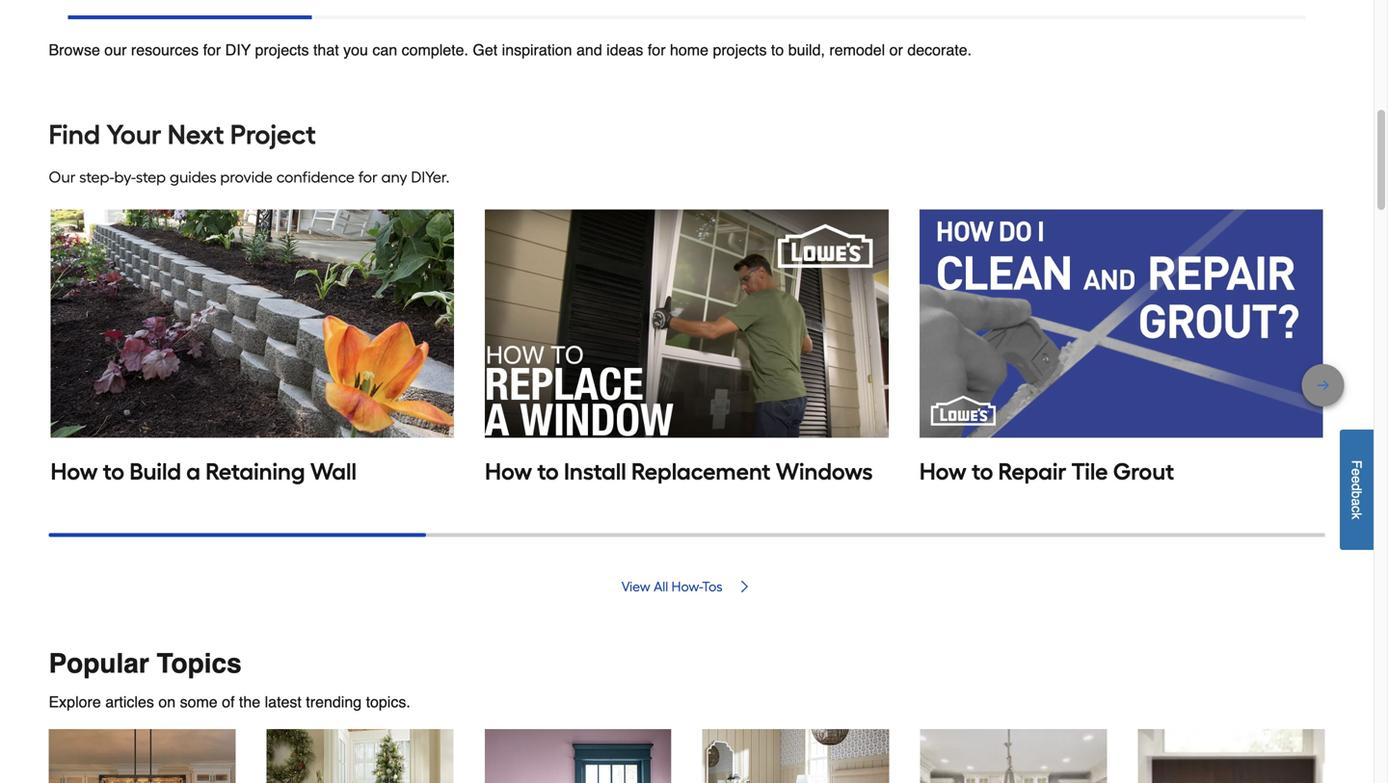 Task type: vqa. For each thing, say whether or not it's contained in the screenshot.
top "0"
no



Task type: describe. For each thing, give the bounding box(es) containing it.
2 projects from the left
[[713, 41, 767, 59]]

any
[[381, 168, 407, 187]]

d
[[1349, 484, 1364, 491]]

that
[[313, 41, 339, 59]]

inspiration
[[502, 41, 572, 59]]

to left build,
[[771, 41, 784, 59]]

install
[[564, 458, 626, 486]]

view
[[621, 579, 650, 595]]

some
[[180, 694, 218, 712]]

f
[[1349, 460, 1364, 469]]

you
[[343, 41, 368, 59]]

how for how to build a retaining wall
[[51, 458, 98, 486]]

tile
[[1071, 458, 1108, 486]]

topics.
[[366, 694, 410, 712]]

find your next project heading
[[49, 116, 1325, 154]]

project
[[230, 119, 316, 151]]

step
[[136, 168, 166, 187]]

find
[[49, 119, 100, 151]]

0 vertical spatial a
[[186, 458, 200, 486]]

trending
[[306, 694, 362, 712]]

explore
[[49, 694, 101, 712]]

all
[[654, 579, 668, 595]]

get
[[473, 41, 498, 59]]

white side-by-side washer and dryer set between brown cabinets in a laundry room with a window. image
[[1138, 730, 1325, 784]]

grout
[[1113, 458, 1174, 486]]

a living room and sunroom decorated with lighted christmas trees, a wreath and garland. image
[[267, 730, 454, 784]]

view all how-tos
[[621, 579, 723, 595]]

explore articles on some of the latest trending topics.
[[49, 694, 410, 712]]

latest
[[265, 694, 302, 712]]

replacement
[[631, 458, 771, 486]]

browse our resources for diy projects that you can complete. get inspiration and ideas for home projects to build, remodel or decorate.
[[49, 41, 972, 59]]

chevron right image
[[737, 579, 752, 595]]

topics
[[157, 649, 242, 680]]

how to repair tile grout link
[[919, 210, 1323, 487]]

a living room with a violet accent wall, a window with blue casing and a gray sofa. image
[[484, 730, 671, 784]]

your
[[106, 119, 162, 151]]

find your next project
[[49, 119, 316, 151]]

f e e d b a c k
[[1349, 460, 1364, 520]]

how-
[[672, 579, 702, 595]]

popular topics
[[49, 649, 242, 680]]

of
[[222, 694, 235, 712]]

a farmhouse-style hanging light with five lighted bulbs over a kitchen island. image
[[49, 730, 236, 784]]

how to build a retaining wall
[[51, 458, 357, 486]]

or
[[889, 41, 903, 59]]

c
[[1349, 506, 1364, 513]]

confidence
[[276, 168, 355, 187]]

f e e d b a c k button
[[1340, 430, 1374, 550]]

view all how-tos link
[[49, 579, 1325, 595]]

remodel
[[829, 41, 885, 59]]

browse
[[49, 41, 100, 59]]

articles
[[105, 694, 154, 712]]

how to install replacement windows link
[[485, 210, 889, 487]]

wall
[[310, 458, 357, 486]]

next
[[167, 119, 224, 151]]

a white kitchen, stainless steel appliances, butcher block center island and dark wood flooring. image
[[920, 730, 1107, 784]]

0 horizontal spatial for
[[203, 41, 221, 59]]

our
[[104, 41, 127, 59]]

decorate.
[[907, 41, 972, 59]]

resources
[[131, 41, 199, 59]]



Task type: locate. For each thing, give the bounding box(es) containing it.
to for how to repair tile grout
[[972, 458, 993, 486]]

0 horizontal spatial a
[[186, 458, 200, 486]]

a up the k
[[1349, 499, 1364, 506]]

windows
[[776, 458, 873, 486]]

can
[[372, 41, 397, 59]]

for right ideas
[[648, 41, 666, 59]]

ideas
[[606, 41, 643, 59]]

how for how to repair tile grout
[[919, 458, 967, 486]]

our
[[49, 168, 76, 187]]

projects right home
[[713, 41, 767, 59]]

e
[[1349, 469, 1364, 476], [1349, 476, 1364, 484]]

a inside button
[[1349, 499, 1364, 506]]

build,
[[788, 41, 825, 59]]

1 e from the top
[[1349, 469, 1364, 476]]

1 horizontal spatial for
[[358, 168, 378, 187]]

diy
[[225, 41, 251, 59]]

for
[[203, 41, 221, 59], [648, 41, 666, 59], [358, 168, 378, 187]]

on
[[158, 694, 176, 712]]

to left 'install'
[[537, 458, 559, 486]]

to for how to build a retaining wall
[[103, 458, 124, 486]]

to left build
[[103, 458, 124, 486]]

how left 'install'
[[485, 458, 532, 486]]

0 horizontal spatial projects
[[255, 41, 309, 59]]

k
[[1349, 513, 1364, 520]]

1 how from the left
[[51, 458, 98, 486]]

our step-by-step guides provide confidence for any diyer.
[[49, 168, 450, 187]]

popular
[[49, 649, 149, 680]]

for left "any"
[[358, 168, 378, 187]]

projects right "diy"
[[255, 41, 309, 59]]

2 e from the top
[[1349, 476, 1364, 484]]

2 horizontal spatial for
[[648, 41, 666, 59]]

retaining
[[206, 458, 305, 486]]

guides
[[170, 168, 216, 187]]

diyer.
[[411, 168, 450, 187]]

2 how from the left
[[485, 458, 532, 486]]

repair
[[998, 458, 1066, 486]]

how to install replacement windows
[[485, 458, 873, 486]]

e up the d
[[1349, 469, 1364, 476]]

1 vertical spatial a
[[1349, 499, 1364, 506]]

how left repair
[[919, 458, 967, 486]]

1 projects from the left
[[255, 41, 309, 59]]

1 horizontal spatial how
[[485, 458, 532, 486]]

projects
[[255, 41, 309, 59], [713, 41, 767, 59]]

for left "diy"
[[203, 41, 221, 59]]

to for how to install replacement windows
[[537, 458, 559, 486]]

how for how to install replacement windows
[[485, 458, 532, 486]]

provide
[[220, 168, 273, 187]]

complete.
[[402, 41, 468, 59]]

tos
[[702, 579, 723, 595]]

a right build
[[186, 458, 200, 486]]

1 horizontal spatial projects
[[713, 41, 767, 59]]

how to repair tile grout
[[919, 458, 1174, 486]]

and
[[576, 41, 602, 59]]

build
[[129, 458, 181, 486]]

a bedroom with brown wood paneling, a white dresser and a bed with beige and brown blankets. image
[[702, 730, 889, 784]]

how to build a retaining wall link
[[51, 210, 454, 487]]

3 how from the left
[[919, 458, 967, 486]]

the
[[239, 694, 260, 712]]

to
[[771, 41, 784, 59], [103, 458, 124, 486], [537, 458, 559, 486], [972, 458, 993, 486]]

to left repair
[[972, 458, 993, 486]]

2 horizontal spatial how
[[919, 458, 967, 486]]

a
[[186, 458, 200, 486], [1349, 499, 1364, 506]]

b
[[1349, 491, 1364, 499]]

home
[[670, 41, 708, 59]]

by-
[[114, 168, 136, 187]]

e up "b"
[[1349, 476, 1364, 484]]

step-
[[79, 168, 114, 187]]

0 horizontal spatial how
[[51, 458, 98, 486]]

how
[[51, 458, 98, 486], [485, 458, 532, 486], [919, 458, 967, 486]]

scrollbar
[[68, 15, 312, 19]]

1 horizontal spatial a
[[1349, 499, 1364, 506]]

how left build
[[51, 458, 98, 486]]



